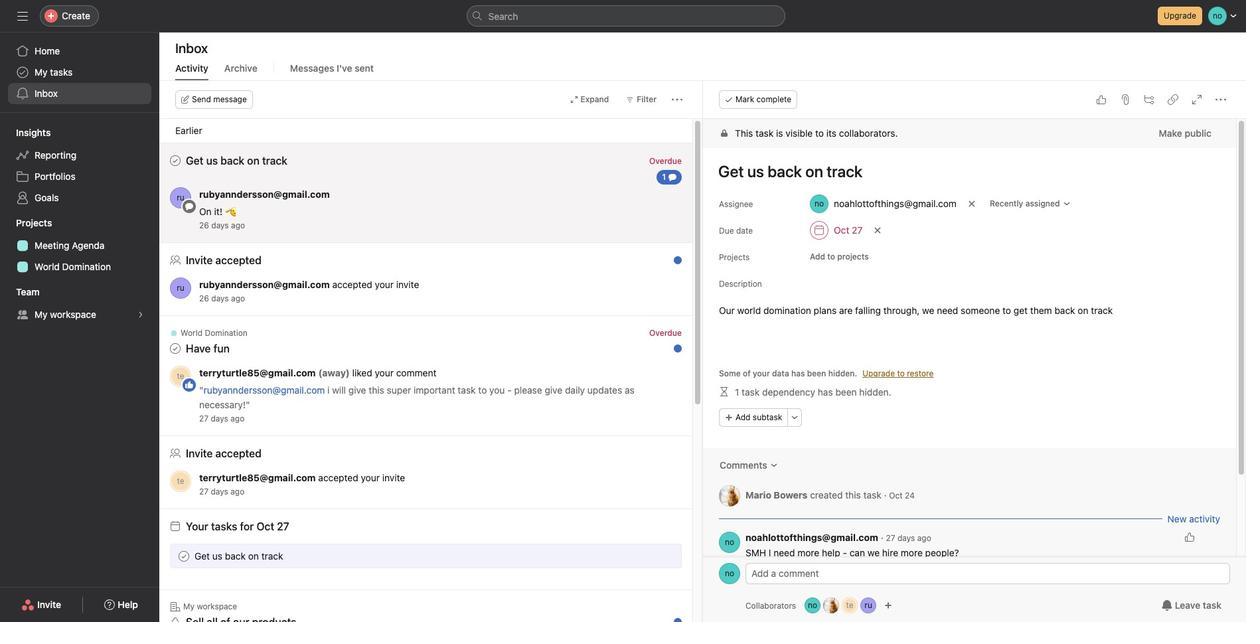 Task type: describe. For each thing, give the bounding box(es) containing it.
on for the bottommost get us back on track "link"
[[248, 550, 259, 561]]

2 vertical spatial 0 likes. click to like this task image
[[635, 551, 646, 561]]

projects
[[838, 252, 869, 262]]

team
[[16, 286, 40, 298]]

my tasks
[[35, 66, 73, 78]]

on inside main content
[[1078, 305, 1089, 316]]

overdue for "
[[649, 328, 682, 338]]

back inside main content
[[1055, 305, 1076, 316]]

27 right the for
[[277, 521, 289, 533]]

for
[[240, 521, 254, 533]]

1 vertical spatial has
[[818, 386, 833, 398]]

noahlottofthings@gmail.com · 27 days ago
[[746, 532, 932, 543]]

insights element
[[0, 121, 159, 211]]

send message button
[[175, 90, 253, 109]]

world domination link
[[8, 256, 151, 278]]

restore
[[907, 369, 934, 379]]

0 vertical spatial mb button
[[719, 485, 740, 507]]

add subtask
[[736, 412, 782, 422]]

of
[[743, 369, 751, 379]]

mario
[[746, 490, 772, 501]]

hire
[[882, 547, 899, 558]]

this task is visible to its collaborators.
[[735, 128, 898, 139]]

1 vertical spatial te button
[[170, 471, 191, 492]]

bowers
[[774, 490, 808, 501]]

it!
[[214, 206, 222, 217]]

noahlottofthings@gmail.com for noahlottofthings@gmail.com
[[834, 198, 957, 209]]

3 comments image
[[661, 551, 672, 561]]

"
[[199, 384, 204, 396]]

task inside i will give this super important task to you - please give daily updates as necessary!"
[[458, 384, 476, 396]]

0 vertical spatial been
[[807, 369, 826, 379]]

0 horizontal spatial has
[[792, 369, 805, 379]]

recently assigned
[[990, 199, 1060, 209]]

2 give from the left
[[545, 384, 563, 396]]

recently assigned button
[[984, 195, 1077, 213]]

someone
[[961, 305, 1000, 316]]

agenda
[[72, 240, 104, 251]]

through,
[[884, 305, 920, 316]]

2 vertical spatial no
[[808, 600, 818, 610]]

get us back on track dialog
[[703, 81, 1246, 622]]

1 archive notifications image from the top
[[667, 159, 678, 169]]

1 horizontal spatial my workspace
[[183, 602, 237, 612]]

1 horizontal spatial 0 likes. click to like this task image
[[1096, 94, 1107, 105]]

1 vertical spatial no
[[725, 568, 734, 578]]

tasks for your
[[211, 521, 237, 533]]

my tasks link
[[8, 62, 151, 83]]

i've
[[337, 62, 352, 74]]

reporting
[[35, 149, 76, 161]]

0 vertical spatial ru button
[[170, 187, 191, 209]]

1 horizontal spatial need
[[937, 305, 958, 316]]

mb for the rightmost mb button
[[825, 600, 838, 610]]

noahlottofthings@gmail.com button
[[804, 192, 963, 216]]

oct inside mario bowers created this task · oct 24
[[889, 491, 903, 501]]

add to bookmarks image for second archive notifications icon from the top of the page
[[646, 331, 657, 342]]

1 vertical spatial workspace
[[197, 602, 237, 612]]

data
[[772, 369, 789, 379]]

upgrade inside get us back on track dialog
[[863, 369, 895, 379]]

ago inside rubyanndersson@gmail.com accepted your invite 26 days ago
[[231, 294, 245, 303]]

days inside terryturtle85@gmail.com accepted your invite 27 days ago
[[211, 487, 228, 497]]

inbox inside "global" "element"
[[35, 88, 58, 99]]

1 horizontal spatial inbox
[[175, 41, 208, 56]]

2 invite accepted link from the top
[[186, 448, 262, 460]]

upgrade to restore button
[[863, 369, 934, 379]]

sent
[[355, 62, 374, 74]]

1 vertical spatial world domination
[[181, 328, 248, 338]]

send message
[[192, 94, 247, 104]]

1 vertical spatial no button
[[719, 563, 740, 584]]

help
[[822, 547, 841, 558]]

dependency
[[762, 386, 816, 398]]

message
[[213, 94, 247, 104]]

add subtask image
[[1144, 94, 1155, 105]]

" rubyanndersson@gmail.com
[[199, 384, 325, 396]]

1 horizontal spatial mb button
[[824, 598, 839, 614]]

leftcount image
[[669, 173, 677, 181]]

to inside i will give this super important task to you - please give daily updates as necessary!"
[[478, 384, 487, 396]]

comments
[[720, 459, 767, 471]]

0 horizontal spatial oct
[[257, 521, 274, 533]]

1 vertical spatial get us back on track link
[[195, 550, 283, 561]]

terryturtle85@gmail.com for terryturtle85@gmail.com (away) liked your comment
[[199, 367, 316, 379]]

27 inside dropdown button
[[852, 224, 863, 236]]

ru for middle ru button
[[177, 283, 184, 293]]

te for te button to the bottom
[[846, 600, 854, 610]]

please
[[514, 384, 542, 396]]

2 vertical spatial te button
[[842, 598, 858, 614]]

my workspace link
[[8, 304, 151, 325]]

1 horizontal spatial ·
[[884, 490, 887, 501]]

leave task button
[[1153, 594, 1231, 618]]

1 horizontal spatial hidden.
[[860, 386, 892, 398]]

24
[[905, 491, 915, 501]]

2 more from the left
[[901, 547, 923, 558]]

its
[[827, 128, 837, 139]]

tasks for my
[[50, 66, 73, 78]]

0 horizontal spatial hidden.
[[829, 369, 857, 379]]

rubyanndersson@gmail.com for rubyanndersson@gmail.com accepted your invite 26 days ago
[[199, 279, 330, 290]]

due
[[719, 226, 734, 236]]

this for super
[[369, 384, 384, 396]]

messages i've sent link
[[290, 62, 374, 80]]

to inside add to projects button
[[828, 252, 835, 262]]

2 vertical spatial my
[[183, 602, 195, 612]]

created
[[810, 490, 843, 501]]

1 give from the left
[[349, 384, 366, 396]]

days down it!
[[211, 220, 229, 230]]

your for rubyanndersson@gmail.com
[[375, 279, 394, 290]]

2 vertical spatial rubyanndersson@gmail.com
[[204, 384, 325, 396]]

upgrade button
[[1158, 7, 1203, 25]]

complete
[[757, 94, 792, 104]]

1 vertical spatial 0 likes. click to like this task image
[[1185, 532, 1195, 542]]

more actions image
[[672, 94, 683, 105]]

terryturtle85@gmail.com (away) liked your comment
[[199, 367, 437, 379]]

expand button
[[564, 90, 615, 109]]

filter button
[[620, 90, 663, 109]]

activity link
[[175, 62, 208, 80]]

leave task
[[1175, 600, 1222, 611]]

smh i need more help - can we hire more people?
[[746, 547, 959, 558]]

leave
[[1175, 600, 1201, 611]]

1 for 1
[[662, 172, 666, 182]]

1 vertical spatial domination
[[205, 328, 248, 338]]

ru button inside get us back on track dialog
[[861, 598, 877, 614]]

1 vertical spatial ·
[[881, 532, 884, 543]]

2 vertical spatial rubyanndersson@gmail.com link
[[204, 384, 325, 396]]

create
[[62, 10, 90, 21]]

add to projects
[[810, 252, 869, 262]]

see details, my workspace image
[[137, 311, 145, 319]]

necessary!"
[[199, 399, 250, 410]]

meeting agenda link
[[8, 235, 151, 256]]

have fun link
[[186, 343, 230, 355]]

0 vertical spatial no
[[725, 537, 734, 547]]

them
[[1030, 305, 1052, 316]]

ru for ru button within the get us back on track dialog
[[865, 600, 873, 610]]

smh
[[746, 547, 766, 558]]

meeting agenda
[[35, 240, 104, 251]]

are
[[839, 305, 853, 316]]

overdue for on it!
[[649, 156, 682, 166]]

goals
[[35, 192, 59, 203]]

back for the bottommost get us back on track "link"
[[225, 550, 246, 561]]

more options image
[[791, 414, 799, 422]]

on it!
[[199, 206, 225, 217]]

on for get us back on track "link" to the top
[[247, 155, 260, 167]]

1 26 from the top
[[199, 220, 209, 230]]

assignee
[[719, 199, 753, 209]]

projects inside dropdown button
[[16, 217, 52, 228]]

us for the bottommost get us back on track "link"
[[212, 550, 223, 561]]

super
[[387, 384, 411, 396]]

0 vertical spatial track
[[262, 155, 288, 167]]

insights
[[16, 127, 51, 138]]

add subtask button
[[719, 408, 788, 427]]

important
[[414, 384, 455, 396]]

get us back on track for the bottommost get us back on track "link"
[[195, 550, 283, 561]]

world inside projects element
[[35, 261, 60, 272]]

mark complete
[[736, 94, 792, 104]]

make public
[[1159, 128, 1212, 139]]

1 horizontal spatial world
[[181, 328, 203, 338]]

will
[[332, 384, 346, 396]]

task for 1
[[742, 386, 760, 398]]

inbox link
[[8, 83, 151, 104]]

back for get us back on track "link" to the top
[[221, 155, 245, 167]]

projects element
[[0, 211, 159, 280]]

completed image
[[176, 548, 192, 564]]

portfolios
[[35, 171, 75, 182]]

0 vertical spatial te button
[[170, 366, 191, 387]]

attachments: add a file to this task, get us back on track image
[[1120, 94, 1131, 105]]

plans
[[814, 305, 837, 316]]

full screen image
[[1192, 94, 1203, 105]]

no button inside main content
[[719, 532, 740, 553]]

0 vertical spatial get us back on track link
[[186, 155, 288, 167]]

noahlottofthings@gmail.com link
[[746, 532, 879, 543]]

teams element
[[0, 280, 159, 328]]

(away)
[[318, 367, 350, 379]]

2 archive notifications image from the top
[[667, 331, 678, 342]]



Task type: vqa. For each thing, say whether or not it's contained in the screenshot.
tab list at the right bottom of page
no



Task type: locate. For each thing, give the bounding box(es) containing it.
ru button
[[170, 187, 191, 209], [170, 278, 191, 299], [861, 598, 877, 614]]

1 horizontal spatial upgrade
[[1164, 11, 1197, 21]]

your for some
[[753, 369, 770, 379]]

new
[[1168, 513, 1187, 524]]

2 vertical spatial oct
[[257, 521, 274, 533]]

0 horizontal spatial -
[[507, 384, 512, 396]]

0 vertical spatial archive notifications image
[[667, 159, 678, 169]]

terryturtle85@gmail.com up " rubyanndersson@gmail.com
[[199, 367, 316, 379]]

us right completed checkbox
[[212, 550, 223, 561]]

rubyanndersson@gmail.com inside rubyanndersson@gmail.com accepted your invite 26 days ago
[[199, 279, 330, 290]]

days up your tasks for oct 27 link
[[211, 487, 228, 497]]

terryturtle85@gmail.com link up the for
[[199, 472, 316, 483]]

we right the through,
[[922, 305, 935, 316]]

we
[[922, 305, 935, 316], [868, 547, 880, 558]]

invite accepted down 27 days ago
[[186, 448, 262, 460]]

Search tasks, projects, and more text field
[[467, 5, 785, 27]]

public
[[1185, 128, 1212, 139]]

your
[[375, 279, 394, 290], [375, 367, 394, 379], [753, 369, 770, 379], [361, 472, 380, 483]]

more right "hire"
[[901, 547, 923, 558]]

my workspace down completed checkbox
[[183, 602, 237, 612]]

1 horizontal spatial more
[[901, 547, 923, 558]]

0 vertical spatial we
[[922, 305, 935, 316]]

task left is
[[756, 128, 774, 139]]

0 vertical spatial get
[[186, 155, 204, 167]]

1 vertical spatial upgrade
[[863, 369, 895, 379]]

1 invite accepted link from the top
[[186, 254, 262, 266]]

1 left leftcount icon
[[662, 172, 666, 182]]

0 horizontal spatial mb button
[[719, 485, 740, 507]]

upgrade inside button
[[1164, 11, 1197, 21]]

messages i've sent
[[290, 62, 374, 74]]

1 vertical spatial my workspace
[[183, 602, 237, 612]]

people?
[[925, 547, 959, 558]]

27 days ago
[[199, 414, 245, 424]]

2 overdue from the top
[[649, 328, 682, 338]]

to left you
[[478, 384, 487, 396]]

ru button left on
[[170, 187, 191, 209]]

add to bookmarks image for 1st archive notifications icon from the top of the page
[[646, 159, 657, 169]]

projects inside get us back on track dialog
[[719, 252, 750, 262]]

some
[[719, 369, 741, 379]]

1 horizontal spatial mb
[[825, 600, 838, 610]]

0 vertical spatial rubyanndersson@gmail.com link
[[199, 189, 330, 200]]

1 vertical spatial invite accepted
[[186, 448, 262, 460]]

1 vertical spatial need
[[774, 547, 795, 558]]

projects down goals
[[16, 217, 52, 228]]

days down necessary!"
[[211, 414, 228, 424]]

2 terryturtle85@gmail.com link from the top
[[199, 472, 316, 483]]

- right you
[[507, 384, 512, 396]]

26 up have fun 'link'
[[199, 294, 209, 303]]

archive link
[[224, 62, 258, 80]]

send
[[192, 94, 211, 104]]

to left get
[[1003, 305, 1011, 316]]

add or remove collaborators image
[[885, 602, 893, 610]]

0 vertical spatial us
[[206, 155, 218, 167]]

noahlottofthings@gmail.com
[[834, 198, 957, 209], [746, 532, 879, 543]]

1 terryturtle85@gmail.com link from the top
[[199, 367, 316, 379]]

more actions for this task image
[[1216, 94, 1227, 105]]

have fun
[[186, 343, 230, 355]]

terryturtle85@gmail.com
[[199, 367, 316, 379], [199, 472, 316, 483]]

domination inside projects element
[[62, 261, 111, 272]]

0 vertical spatial back
[[221, 155, 245, 167]]

27 up "hire"
[[886, 533, 896, 543]]

add inside add to projects button
[[810, 252, 825, 262]]

world domination down meeting agenda
[[35, 261, 111, 272]]

hidden. down upgrade to restore button
[[860, 386, 892, 398]]

1 vertical spatial us
[[212, 550, 223, 561]]

1 vertical spatial noahlottofthings@gmail.com
[[746, 532, 879, 543]]

te for top te button
[[177, 371, 184, 381]]

ru for the topmost ru button
[[177, 193, 184, 203]]

projects button
[[0, 216, 52, 230]]

rubyanndersson@gmail.com link
[[199, 189, 330, 200], [199, 279, 330, 290], [204, 384, 325, 396]]

0 likes. click to like this task image left attachments: add a file to this task, get us back on track icon
[[1096, 94, 1107, 105]]

visible
[[786, 128, 813, 139]]

1 more from the left
[[798, 547, 820, 558]]

1 vertical spatial add to bookmarks image
[[646, 331, 657, 342]]

get us back on track down your tasks for oct 27 link
[[195, 550, 283, 561]]

been
[[807, 369, 826, 379], [836, 386, 857, 398]]

remove assignee image
[[968, 200, 976, 208]]

add
[[810, 252, 825, 262], [736, 412, 751, 422]]

daily
[[565, 384, 585, 396]]

give left daily
[[545, 384, 563, 396]]

invite accepted link down 27 days ago
[[186, 448, 262, 460]]

domination up fun
[[205, 328, 248, 338]]

your tasks for oct 27 link
[[186, 521, 289, 533]]

comments button
[[711, 453, 787, 477]]

0 vertical spatial tasks
[[50, 66, 73, 78]]

task left 24
[[864, 490, 882, 501]]

add left subtask
[[736, 412, 751, 422]]

0 likes. click to like this task image down the new activity
[[1185, 532, 1195, 542]]

1 inside main content
[[735, 386, 739, 398]]

0 vertical spatial no button
[[719, 532, 740, 553]]

days inside noahlottofthings@gmail.com · 27 days ago
[[898, 533, 915, 543]]

your tasks for oct 27
[[186, 521, 289, 533]]

domination down agenda
[[62, 261, 111, 272]]

noahlottofthings@gmail.com for noahlottofthings@gmail.com · 27 days ago
[[746, 532, 879, 543]]

0 vertical spatial has
[[792, 369, 805, 379]]

26 days ago
[[199, 220, 245, 230]]

global element
[[0, 33, 159, 112]]

0 vertical spatial rubyanndersson@gmail.com
[[199, 189, 330, 200]]

1 horizontal spatial 1
[[735, 386, 739, 398]]

1 vertical spatial terryturtle85@gmail.com
[[199, 472, 316, 483]]

2 vertical spatial track
[[261, 550, 283, 561]]

0 horizontal spatial tasks
[[50, 66, 73, 78]]

1 add to bookmarks image from the top
[[646, 159, 657, 169]]

- inside i will give this super important task to you - please give daily updates as necessary!"
[[507, 384, 512, 396]]

expand
[[581, 94, 609, 104]]

rubyanndersson@gmail.com for rubyanndersson@gmail.com
[[199, 189, 330, 200]]

· up "hire"
[[881, 532, 884, 543]]

messages
[[290, 62, 334, 74]]

this down liked
[[369, 384, 384, 396]]

1 vertical spatial mb button
[[824, 598, 839, 614]]

tasks inside "global" "element"
[[50, 66, 73, 78]]

2 invite accepted from the top
[[186, 448, 262, 460]]

1 vertical spatial tasks
[[211, 521, 237, 533]]

add to bookmarks image
[[646, 159, 657, 169], [646, 331, 657, 342]]

terryturtle85@gmail.com inside terryturtle85@gmail.com accepted your invite 27 days ago
[[199, 472, 316, 483]]

ru inside get us back on track dialog
[[865, 600, 873, 610]]

has down 'some of your data has been hidden. upgrade to restore'
[[818, 386, 833, 398]]

27 inside noahlottofthings@gmail.com · 27 days ago
[[886, 533, 896, 543]]

1 vertical spatial inbox
[[35, 88, 58, 99]]

task right 'leave'
[[1203, 600, 1222, 611]]

0 horizontal spatial upgrade
[[863, 369, 895, 379]]

main content
[[703, 119, 1236, 622]]

ru button up have at the bottom left of page
[[170, 278, 191, 299]]

🫡 image
[[225, 207, 236, 217]]

no button
[[719, 532, 740, 553], [719, 563, 740, 584], [805, 598, 821, 614]]

this
[[735, 128, 753, 139]]

we right can
[[868, 547, 880, 558]]

back down your tasks for oct 27 link
[[225, 550, 246, 561]]

task for leave
[[1203, 600, 1222, 611]]

recently
[[990, 199, 1024, 209]]

meeting
[[35, 240, 69, 251]]

mb button down help
[[824, 598, 839, 614]]

mb down help
[[825, 600, 838, 610]]

invite inside the invite button
[[37, 599, 61, 610]]

1 horizontal spatial give
[[545, 384, 563, 396]]

invite for rubyanndersson@gmail.com
[[396, 279, 419, 290]]

0 horizontal spatial my workspace
[[35, 309, 96, 320]]

liked
[[352, 367, 372, 379]]

1 archive notification image from the top
[[667, 258, 678, 269]]

we for can
[[868, 547, 880, 558]]

0 horizontal spatial world domination
[[35, 261, 111, 272]]

mb button left mario
[[719, 485, 740, 507]]

2 archive notification image from the top
[[667, 606, 678, 616]]

task left you
[[458, 384, 476, 396]]

27 inside terryturtle85@gmail.com accepted your invite 27 days ago
[[199, 487, 209, 497]]

tasks down home
[[50, 66, 73, 78]]

· left 24
[[884, 490, 887, 501]]

0 vertical spatial domination
[[62, 261, 111, 272]]

this for task
[[846, 490, 861, 501]]

to left its
[[815, 128, 824, 139]]

add inside "add subtask" button
[[736, 412, 751, 422]]

0 vertical spatial mb
[[724, 491, 736, 501]]

mb left mario
[[724, 491, 736, 501]]

my inside teams element
[[35, 309, 48, 320]]

need left "someone"
[[937, 305, 958, 316]]

my
[[35, 66, 48, 78], [35, 309, 48, 320], [183, 602, 195, 612]]

- inside get us back on track dialog
[[843, 547, 847, 558]]

your for terryturtle85@gmail.com
[[361, 472, 380, 483]]

we for through,
[[922, 305, 935, 316]]

invite inside terryturtle85@gmail.com accepted your invite 27 days ago
[[382, 472, 405, 483]]

1 vertical spatial invite
[[382, 472, 405, 483]]

invite accepted link down 26 days ago
[[186, 254, 262, 266]]

0 vertical spatial archive notification image
[[667, 258, 678, 269]]

mario bowers link
[[746, 490, 808, 501]]

1 horizontal spatial add
[[810, 252, 825, 262]]

1 horizontal spatial has
[[818, 386, 833, 398]]

invite
[[186, 254, 213, 266], [186, 448, 213, 460], [37, 599, 61, 610]]

1 vertical spatial terryturtle85@gmail.com link
[[199, 472, 316, 483]]

1 horizontal spatial workspace
[[197, 602, 237, 612]]

world down meeting on the left top of page
[[35, 261, 60, 272]]

0 vertical spatial ·
[[884, 490, 887, 501]]

ago inside terryturtle85@gmail.com accepted your invite 27 days ago
[[231, 487, 245, 497]]

activity
[[1189, 513, 1221, 524]]

task down of
[[742, 386, 760, 398]]

my inside "global" "element"
[[35, 66, 48, 78]]

add for add to projects
[[810, 252, 825, 262]]

give down liked
[[349, 384, 366, 396]]

more down noahlottofthings@gmail.com link
[[798, 547, 820, 558]]

updates
[[588, 384, 622, 396]]

0 vertical spatial projects
[[16, 217, 52, 228]]

world domination up have fun 'link'
[[181, 328, 248, 338]]

terryturtle85@gmail.com link up " rubyanndersson@gmail.com
[[199, 367, 316, 379]]

inbox down my tasks
[[35, 88, 58, 99]]

to left restore at the right bottom
[[897, 369, 905, 379]]

been down 'some of your data has been hidden. upgrade to restore'
[[836, 386, 857, 398]]

noahlottofthings@gmail.com inside the 'noahlottofthings@gmail.com' dropdown button
[[834, 198, 957, 209]]

track inside dialog
[[1091, 305, 1113, 316]]

0 vertical spatial world
[[35, 261, 60, 272]]

oct up "add to projects" on the top right of page
[[834, 224, 850, 236]]

back right them
[[1055, 305, 1076, 316]]

us for get us back on track "link" to the top
[[206, 155, 218, 167]]

get us back on track link up 🫡 image
[[186, 155, 288, 167]]

create button
[[40, 5, 99, 27]]

2 add to bookmarks image from the top
[[646, 331, 657, 342]]

0 horizontal spatial need
[[774, 547, 795, 558]]

oct left 24
[[889, 491, 903, 501]]

1 vertical spatial rubyanndersson@gmail.com link
[[199, 279, 330, 290]]

back up 🫡 image
[[221, 155, 245, 167]]

1 horizontal spatial been
[[836, 386, 857, 398]]

this inside get us back on track dialog
[[846, 490, 861, 501]]

1 vertical spatial invite
[[186, 448, 213, 460]]

domination
[[764, 305, 811, 316]]

accepted inside rubyanndersson@gmail.com accepted your invite 26 days ago
[[332, 279, 372, 290]]

1 down some
[[735, 386, 739, 398]]

get
[[186, 155, 204, 167], [195, 550, 210, 561]]

1 terryturtle85@gmail.com from the top
[[199, 367, 316, 379]]

te
[[177, 371, 184, 381], [177, 476, 184, 486], [846, 600, 854, 610]]

archive notifications image
[[667, 159, 678, 169], [667, 331, 678, 342]]

ru button left add or remove collaborators image
[[861, 598, 877, 614]]

rubyanndersson@gmail.com accepted your invite 26 days ago
[[199, 279, 419, 303]]

0 vertical spatial terryturtle85@gmail.com link
[[199, 367, 316, 379]]

your inside rubyanndersson@gmail.com accepted your invite 26 days ago
[[375, 279, 394, 290]]

add for add subtask
[[736, 412, 751, 422]]

get us back on track up 🫡 image
[[186, 155, 288, 167]]

filter
[[637, 94, 657, 104]]

1 vertical spatial get
[[195, 550, 210, 561]]

1 vertical spatial my
[[35, 309, 48, 320]]

days up "hire"
[[898, 533, 915, 543]]

world up have at the bottom left of page
[[181, 328, 203, 338]]

my workspace down team
[[35, 309, 96, 320]]

archive
[[224, 62, 258, 74]]

0 vertical spatial get us back on track
[[186, 155, 288, 167]]

inbox up activity at left top
[[175, 41, 208, 56]]

0 horizontal spatial mb
[[724, 491, 736, 501]]

1 for 1 task dependency has been hidden.
[[735, 386, 739, 398]]

hidden. up 1 task dependency has been hidden.
[[829, 369, 857, 379]]

hide sidebar image
[[17, 11, 28, 21]]

1 vertical spatial back
[[1055, 305, 1076, 316]]

- left can
[[843, 547, 847, 558]]

0 vertical spatial invite
[[396, 279, 419, 290]]

world domination inside projects element
[[35, 261, 111, 272]]

2 vertical spatial no button
[[805, 598, 821, 614]]

our
[[719, 305, 735, 316]]

26 inside rubyanndersson@gmail.com accepted your invite 26 days ago
[[199, 294, 209, 303]]

1 horizontal spatial oct
[[834, 224, 850, 236]]

0 horizontal spatial more
[[798, 547, 820, 558]]

terryturtle85@gmail.com link for terryturtle85@gmail.com (away) liked your comment
[[199, 367, 316, 379]]

get us back on track for get us back on track "link" to the top
[[186, 155, 288, 167]]

fun
[[214, 343, 230, 355]]

i will give this super important task to you - please give daily updates as necessary!"
[[199, 384, 637, 410]]

te button left add or remove collaborators image
[[842, 598, 858, 614]]

2 vertical spatial te
[[846, 600, 854, 610]]

as
[[625, 384, 635, 396]]

my for my workspace link
[[35, 309, 48, 320]]

2 26 from the top
[[199, 294, 209, 303]]

have
[[186, 343, 211, 355]]

0 vertical spatial terryturtle85@gmail.com
[[199, 367, 316, 379]]

1 horizontal spatial we
[[922, 305, 935, 316]]

invite for terryturtle85@gmail.com
[[382, 472, 405, 483]]

te for the middle te button
[[177, 476, 184, 486]]

portfolios link
[[8, 166, 151, 187]]

2 vertical spatial invite
[[37, 599, 61, 610]]

copy task link image
[[1168, 94, 1179, 105]]

our world domination plans are falling through, we need someone to get them back on track
[[719, 305, 1113, 316]]

projects down due date
[[719, 252, 750, 262]]

collaborators
[[746, 601, 796, 611]]

my workspace inside teams element
[[35, 309, 96, 320]]

workspace inside my workspace link
[[50, 309, 96, 320]]

upgrade
[[1164, 11, 1197, 21], [863, 369, 895, 379]]

1 vertical spatial 26
[[199, 294, 209, 303]]

26 down on
[[199, 220, 209, 230]]

2 vertical spatial on
[[248, 550, 259, 561]]

comment
[[396, 367, 437, 379]]

Task Name text field
[[710, 156, 1221, 187]]

terryturtle85@gmail.com for terryturtle85@gmail.com accepted your invite 27 days ago
[[199, 472, 316, 483]]

terryturtle85@gmail.com up the for
[[199, 472, 316, 483]]

ago inside noahlottofthings@gmail.com · 27 days ago
[[918, 533, 932, 543]]

archive notification image
[[667, 258, 678, 269], [667, 606, 678, 616]]

help
[[118, 599, 138, 610]]

us up on it! in the left of the page
[[206, 155, 218, 167]]

0 horizontal spatial been
[[807, 369, 826, 379]]

my down completed checkbox
[[183, 602, 195, 612]]

0 likes. click to like this task image
[[1096, 94, 1107, 105], [1185, 532, 1195, 542], [635, 551, 646, 561]]

has right data
[[792, 369, 805, 379]]

1 vertical spatial we
[[868, 547, 880, 558]]

0 vertical spatial on
[[247, 155, 260, 167]]

my down home
[[35, 66, 48, 78]]

invite
[[396, 279, 419, 290], [382, 472, 405, 483]]

main content containing this task is visible to its collaborators.
[[703, 119, 1236, 622]]

0 vertical spatial 26
[[199, 220, 209, 230]]

oct inside dropdown button
[[834, 224, 850, 236]]

1 vertical spatial projects
[[719, 252, 750, 262]]

1 vertical spatial archive notification image
[[667, 606, 678, 616]]

this right created
[[846, 490, 861, 501]]

invite accepted link
[[186, 254, 262, 266], [186, 448, 262, 460]]

mb inside main content
[[724, 491, 736, 501]]

te inside get us back on track dialog
[[846, 600, 854, 610]]

your inside main content
[[753, 369, 770, 379]]

add down oct 27 dropdown button
[[810, 252, 825, 262]]

0 vertical spatial my workspace
[[35, 309, 96, 320]]

to
[[815, 128, 824, 139], [828, 252, 835, 262], [1003, 305, 1011, 316], [897, 369, 905, 379], [478, 384, 487, 396]]

1
[[662, 172, 666, 182], [735, 386, 739, 398]]

ago
[[231, 220, 245, 230], [231, 294, 245, 303], [231, 414, 245, 424], [231, 487, 245, 497], [918, 533, 932, 543]]

my for my tasks link
[[35, 66, 48, 78]]

0 vertical spatial need
[[937, 305, 958, 316]]

0 horizontal spatial world
[[35, 261, 60, 272]]

1 vertical spatial track
[[1091, 305, 1113, 316]]

description
[[719, 279, 762, 289]]

help button
[[96, 593, 147, 617]]

0 vertical spatial 0 likes. click to like this task image
[[1096, 94, 1107, 105]]

terryturtle85@gmail.com link for terryturtle85@gmail.com accepted your invite 27 days ago
[[199, 472, 316, 483]]

0 likes. click to like this task image left 3 comments 'icon' on the right of page
[[635, 551, 646, 561]]

collaborators.
[[839, 128, 898, 139]]

this inside i will give this super important task to you - please give daily updates as necessary!"
[[369, 384, 384, 396]]

27 down necessary!"
[[199, 414, 209, 424]]

mb for topmost mb button
[[724, 491, 736, 501]]

hidden.
[[829, 369, 857, 379], [860, 386, 892, 398]]

1 vertical spatial world
[[181, 328, 203, 338]]

been up 1 task dependency has been hidden.
[[807, 369, 826, 379]]

new activity
[[1168, 513, 1221, 524]]

noahlottofthings@gmail.com up clear due date image
[[834, 198, 957, 209]]

2 terryturtle85@gmail.com from the top
[[199, 472, 316, 483]]

accepted inside terryturtle85@gmail.com accepted your invite 27 days ago
[[318, 472, 358, 483]]

27 up your
[[199, 487, 209, 497]]

days up fun
[[211, 294, 229, 303]]

invite accepted
[[186, 254, 262, 266], [186, 448, 262, 460]]

Completed checkbox
[[176, 548, 192, 564]]

task for this
[[756, 128, 774, 139]]

27 left clear due date image
[[852, 224, 863, 236]]

1 overdue from the top
[[649, 156, 682, 166]]

you
[[489, 384, 505, 396]]

get for the bottommost get us back on track "link"
[[195, 550, 210, 561]]

to left 'projects'
[[828, 252, 835, 262]]

get us back on track link down your tasks for oct 27 link
[[195, 550, 283, 561]]

invite accepted down 26 days ago
[[186, 254, 262, 266]]

activity
[[175, 62, 208, 74]]

invite inside rubyanndersson@gmail.com accepted your invite 26 days ago
[[396, 279, 419, 290]]

1 task dependency has been hidden.
[[735, 386, 892, 398]]

get right completed image
[[195, 550, 210, 561]]

home link
[[8, 41, 151, 62]]

mb
[[724, 491, 736, 501], [825, 600, 838, 610]]

get for get us back on track "link" to the top
[[186, 155, 204, 167]]

overdue
[[649, 156, 682, 166], [649, 328, 682, 338]]

main content inside get us back on track dialog
[[703, 119, 1236, 622]]

1 vertical spatial rubyanndersson@gmail.com
[[199, 279, 330, 290]]

1 vertical spatial ru button
[[170, 278, 191, 299]]

mario bowers created this task · oct 24
[[746, 490, 915, 501]]

days inside rubyanndersson@gmail.com accepted your invite 26 days ago
[[211, 294, 229, 303]]

falling
[[855, 305, 881, 316]]

date
[[736, 226, 753, 236]]

clear due date image
[[874, 226, 882, 234]]

your inside terryturtle85@gmail.com accepted your invite 27 days ago
[[361, 472, 380, 483]]

tasks left the for
[[211, 521, 237, 533]]

noahlottofthings@gmail.com up help
[[746, 532, 879, 543]]

1 invite accepted from the top
[[186, 254, 262, 266]]

no
[[725, 537, 734, 547], [725, 568, 734, 578], [808, 600, 818, 610]]

track
[[262, 155, 288, 167], [1091, 305, 1113, 316], [261, 550, 283, 561]]

get us back on track
[[186, 155, 288, 167], [195, 550, 283, 561]]

0 horizontal spatial 0 likes. click to like this task image
[[635, 551, 646, 561]]

need right i
[[774, 547, 795, 558]]

2 vertical spatial ru button
[[861, 598, 877, 614]]

tasks
[[50, 66, 73, 78], [211, 521, 237, 533]]

0 horizontal spatial projects
[[16, 217, 52, 228]]

task inside leave task "button"
[[1203, 600, 1222, 611]]

te button left the '"'
[[170, 366, 191, 387]]

get down earlier on the left
[[186, 155, 204, 167]]

world
[[35, 261, 60, 272], [181, 328, 203, 338]]

0 vertical spatial invite accepted link
[[186, 254, 262, 266]]

oct right the for
[[257, 521, 274, 533]]

my down team
[[35, 309, 48, 320]]

0 horizontal spatial 1
[[662, 172, 666, 182]]

0 vertical spatial invite
[[186, 254, 213, 266]]

2 horizontal spatial oct
[[889, 491, 903, 501]]

1 vertical spatial been
[[836, 386, 857, 398]]

oct 27 button
[[804, 218, 869, 242]]

1 vertical spatial on
[[1078, 305, 1089, 316]]

give
[[349, 384, 366, 396], [545, 384, 563, 396]]

te button up your
[[170, 471, 191, 492]]



